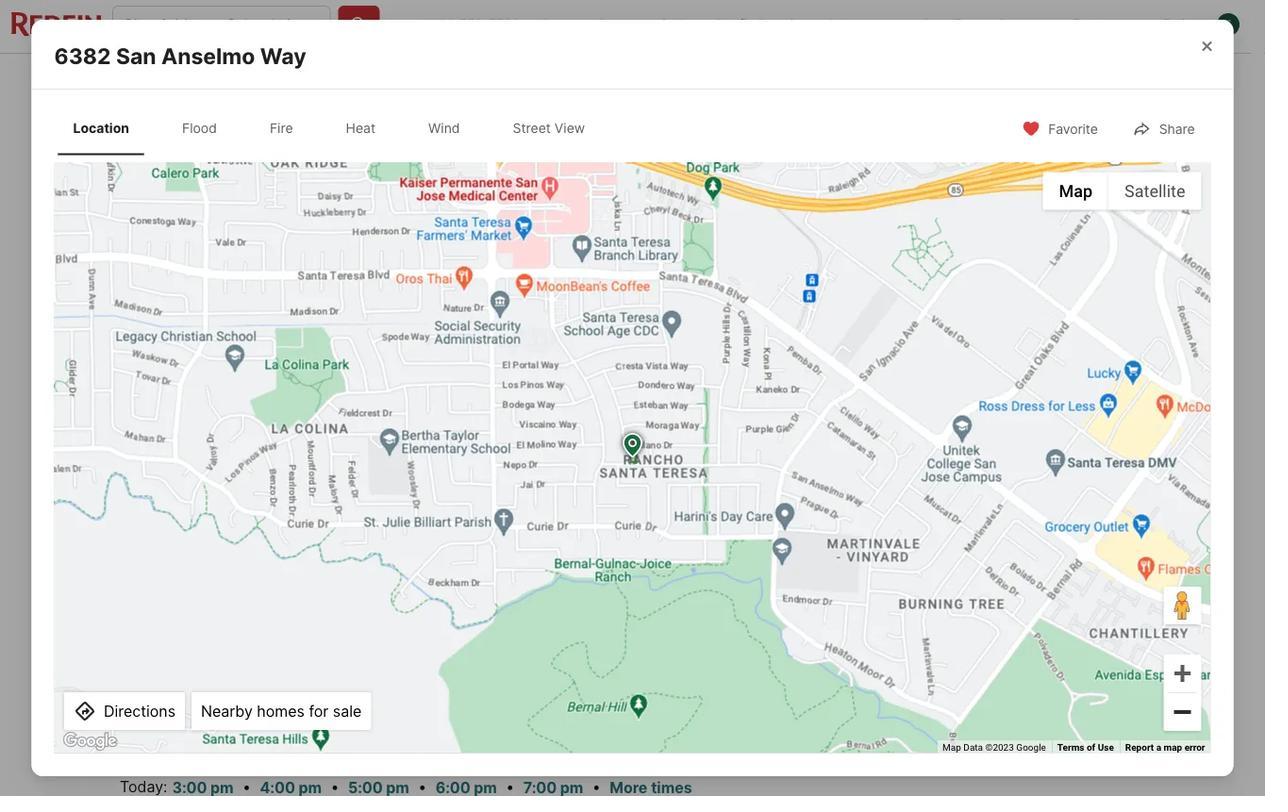 Task type: locate. For each thing, give the bounding box(es) containing it.
heat
[[346, 120, 376, 136]]

is
[[245, 714, 258, 732]]

1 vertical spatial street
[[281, 462, 320, 479]]

1 vertical spatial san
[[163, 564, 191, 583]]

tour in person option
[[836, 666, 974, 715]]

1 vertical spatial street view
[[281, 462, 355, 479]]

1 horizontal spatial tour
[[876, 684, 901, 697]]

2 oct from the left
[[972, 622, 996, 635]]

street view tab
[[498, 105, 600, 152]]

video
[[1058, 684, 1087, 697]]

0 horizontal spatial street
[[281, 462, 320, 479]]

report
[[1126, 742, 1154, 754]]

san jose is a hot market 47% of homes accept an offer within 2 weeks. tour it before it's gone!
[[175, 714, 672, 758]]

tour inside option
[[1012, 684, 1036, 697]]

anselmo for 6382 san anselmo way
[[161, 43, 255, 69]]

2 • from the left
[[326, 778, 343, 796]]

0 horizontal spatial tour
[[508, 740, 540, 758]]

6382 up location
[[54, 43, 111, 69]]

1 vertical spatial a
[[1157, 742, 1162, 754]]

friday
[[871, 570, 910, 584]]

tab list
[[120, 54, 747, 103], [54, 101, 619, 155]]

30 photos
[[1035, 462, 1100, 479]]

1 vertical spatial 2
[[440, 740, 449, 758]]

1 horizontal spatial street view
[[513, 120, 585, 136]]

property details
[[370, 72, 469, 88]]

anselmo
[[161, 43, 255, 69], [194, 564, 260, 583]]

map
[[1059, 181, 1093, 201], [943, 742, 962, 754]]

terms of use
[[1058, 742, 1114, 754]]

san inside san jose is a hot market 47% of homes accept an offer within 2 weeks. tour it before it's gone!
[[175, 714, 203, 732]]

google image
[[59, 729, 121, 754]]

go tour this home
[[836, 528, 1025, 554]]

home
[[965, 528, 1025, 554]]

anselmo inside dialog
[[161, 43, 255, 69]]

tour left it
[[508, 740, 540, 758]]

1 horizontal spatial a
[[1157, 742, 1162, 754]]

map
[[1164, 742, 1183, 754]]

sat,
[[177, 127, 202, 141]]

1 horizontal spatial 2
[[460, 608, 474, 634]]

0 vertical spatial anselmo
[[161, 43, 255, 69]]

©2023
[[986, 742, 1014, 754]]

terms
[[1058, 742, 1085, 754]]

,
[[295, 564, 299, 583], [377, 564, 381, 583]]

6382 down for
[[120, 564, 159, 583]]

san up 47% on the left
[[175, 714, 203, 732]]

2 inside 2 baths
[[460, 608, 474, 634]]

None button
[[848, 559, 933, 647], [941, 559, 1027, 647], [1034, 559, 1120, 647], [848, 559, 933, 647], [941, 559, 1027, 647], [1034, 559, 1120, 647]]

1 horizontal spatial map
[[1059, 181, 1093, 201]]

within
[[393, 740, 436, 758]]

5 • from the left
[[588, 778, 605, 796]]

1 vertical spatial tour
[[1005, 744, 1035, 762]]

via
[[1039, 684, 1055, 697]]

• down an
[[326, 778, 343, 796]]

sunday
[[1054, 570, 1100, 584]]

nearby homes for sale
[[201, 702, 362, 721]]

6382 san anselmo way , san jose , ca 95119
[[120, 564, 453, 583]]

3 oct from the left
[[1065, 622, 1089, 635]]

1 vertical spatial map
[[943, 742, 962, 754]]

2 inside san jose is a hot market 47% of homes accept an offer within 2 weeks. tour it before it's gone!
[[440, 740, 449, 758]]

active
[[213, 529, 260, 546]]

tour via video chat
[[1012, 684, 1114, 697]]

feed button
[[1062, 0, 1152, 53]]

anselmo down active at the left bottom
[[194, 564, 260, 583]]

6382 san anselmo way
[[54, 43, 306, 69]]

2 up the baths link
[[460, 608, 474, 634]]

tour inside "option"
[[876, 684, 901, 697]]

0 horizontal spatial oct
[[878, 622, 903, 635]]

report a map error
[[1126, 742, 1206, 754]]

0 vertical spatial a
[[261, 714, 270, 732]]

redfin
[[715, 17, 755, 33]]

homes left for in the left of the page
[[257, 702, 305, 721]]

gone!
[[632, 740, 672, 758]]

san up location
[[116, 43, 156, 69]]

• down before
[[588, 778, 605, 796]]

list box
[[836, 666, 1132, 715]]

tax
[[554, 72, 573, 88]]

person
[[916, 684, 955, 697]]

oct down 29
[[1065, 622, 1089, 635]]

for sale - active
[[137, 529, 260, 546]]

directions
[[104, 702, 176, 721]]

6382 san anselmo way, san jose, ca 95119 image
[[120, 107, 829, 505], [836, 107, 1132, 302], [836, 310, 1132, 505]]

2 right within
[[440, 740, 449, 758]]

1 horizontal spatial oct
[[972, 622, 996, 635]]

0 vertical spatial 2
[[460, 608, 474, 634]]

of
[[209, 740, 224, 758], [1087, 742, 1096, 754]]

san for 6382 san anselmo way
[[116, 43, 156, 69]]

premier
[[759, 17, 807, 33]]

oct inside friday 27 oct
[[878, 622, 903, 635]]

0 vertical spatial 6382
[[54, 43, 111, 69]]

0 vertical spatial tour
[[871, 528, 915, 554]]

flood tab
[[167, 105, 232, 152]]

0 horizontal spatial ,
[[295, 564, 299, 583]]

way left san
[[263, 564, 295, 583]]

0 vertical spatial street
[[513, 120, 551, 136]]

list box containing tour in person
[[836, 666, 1132, 715]]

2 horizontal spatial tour
[[1012, 684, 1036, 697]]

map left data
[[943, 742, 962, 754]]

in
[[904, 684, 914, 697]]

map down favorite
[[1059, 181, 1093, 201]]

2 vertical spatial san
[[175, 714, 203, 732]]

• down is
[[238, 778, 255, 796]]

0 vertical spatial view
[[555, 120, 585, 136]]

san down sale
[[163, 564, 191, 583]]

oct
[[878, 622, 903, 635], [972, 622, 996, 635], [1065, 622, 1089, 635]]

0 vertical spatial way
[[260, 43, 306, 69]]

1 horizontal spatial street
[[513, 120, 551, 136]]

0 horizontal spatial view
[[323, 462, 355, 479]]

sale
[[333, 702, 362, 721]]

0 vertical spatial homes
[[257, 702, 305, 721]]

tour inside button
[[1005, 744, 1035, 762]]

of left use
[[1087, 742, 1096, 754]]

6382
[[54, 43, 111, 69], [120, 564, 159, 583]]

san
[[303, 564, 334, 583]]

way for 6382 san anselmo way
[[260, 43, 306, 69]]

jose
[[206, 714, 242, 732]]

6382 inside 6382 san anselmo way element
[[54, 43, 111, 69]]

1-844-759-7732 link
[[416, 17, 520, 33]]

, left san
[[295, 564, 299, 583]]

1 vertical spatial 6382
[[120, 564, 159, 583]]

1 vertical spatial anselmo
[[194, 564, 260, 583]]

directions button
[[64, 693, 185, 730]]

2 horizontal spatial oct
[[1065, 622, 1089, 635]]

homes inside button
[[257, 702, 305, 721]]

1,343 sq ft
[[550, 608, 609, 655]]

wind tab
[[413, 105, 475, 152]]

• down within
[[414, 778, 431, 796]]

• down weeks.
[[502, 778, 519, 796]]

•
[[238, 778, 255, 796], [326, 778, 343, 796], [414, 778, 431, 796], [502, 778, 519, 796], [588, 778, 605, 796]]

saturday 28 oct
[[954, 570, 1013, 635]]

friday 27 oct
[[871, 570, 910, 635]]

a left map
[[1157, 742, 1162, 754]]

schedule tour
[[933, 744, 1035, 762]]

view
[[555, 120, 585, 136], [323, 462, 355, 479]]

way up overview
[[260, 43, 306, 69]]

oct down 28
[[972, 622, 996, 635]]

menu bar inside 6382 san anselmo way dialog
[[1043, 172, 1202, 210]]

2pm
[[204, 127, 229, 141]]

0 vertical spatial street view
[[513, 120, 585, 136]]

of right 47% on the left
[[209, 740, 224, 758]]

weeks.
[[454, 740, 503, 758]]

ft
[[573, 637, 587, 655]]

a right is
[[261, 714, 270, 732]]

menu bar containing map
[[1043, 172, 1202, 210]]

6382 san anselmo way element
[[54, 20, 329, 70]]

tab list containing location
[[54, 101, 619, 155]]

anselmo up search
[[161, 43, 255, 69]]

san
[[116, 43, 156, 69], [163, 564, 191, 583], [175, 714, 203, 732]]

tour left via
[[1012, 684, 1036, 697]]

fire
[[270, 120, 293, 136]]

1 vertical spatial homes
[[228, 740, 276, 758]]

tour left in
[[876, 684, 901, 697]]

street view
[[513, 120, 585, 136], [281, 462, 355, 479]]

street inside street view tab
[[513, 120, 551, 136]]

baths
[[460, 637, 501, 655]]

flood
[[182, 120, 217, 136]]

0 horizontal spatial a
[[261, 714, 270, 732]]

property details tab
[[349, 58, 490, 103]]

wind
[[429, 120, 460, 136]]

of inside 6382 san anselmo way dialog
[[1087, 742, 1096, 754]]

1 horizontal spatial tour
[[1005, 744, 1035, 762]]

favorite
[[1049, 121, 1098, 137]]

report a map error link
[[1126, 742, 1206, 754]]

next image
[[1109, 588, 1139, 618]]

map inside popup button
[[1059, 181, 1093, 201]]

oct down 27 at the bottom of the page
[[878, 622, 903, 635]]

0 vertical spatial san
[[116, 43, 156, 69]]

of inside san jose is a hot market 47% of homes accept an offer within 2 weeks. tour it before it's gone!
[[209, 740, 224, 758]]

0 horizontal spatial map
[[943, 742, 962, 754]]

oct inside saturday 28 oct
[[972, 622, 996, 635]]

, left ca
[[377, 564, 381, 583]]

location tab
[[58, 105, 144, 152]]

0 horizontal spatial street view
[[281, 462, 355, 479]]

oct inside the sunday 29 oct
[[1065, 622, 1089, 635]]

nearby homes for sale button
[[192, 693, 371, 730]]

homes down is
[[228, 740, 276, 758]]

0 horizontal spatial tour
[[871, 528, 915, 554]]

0 vertical spatial map
[[1059, 181, 1093, 201]]

1 horizontal spatial 6382
[[120, 564, 159, 583]]

go
[[836, 528, 866, 554]]

1 horizontal spatial view
[[555, 120, 585, 136]]

0 horizontal spatial of
[[209, 740, 224, 758]]

1 vertical spatial way
[[263, 564, 295, 583]]

1 oct from the left
[[878, 622, 903, 635]]

95119
[[411, 564, 453, 583]]

sunday 29 oct
[[1054, 570, 1100, 635]]

san for 6382 san anselmo way , san jose , ca 95119
[[163, 564, 191, 583]]

overview tab
[[245, 58, 349, 103]]

1 vertical spatial view
[[323, 462, 355, 479]]

oct for 27
[[878, 622, 903, 635]]

2 , from the left
[[377, 564, 381, 583]]

street view button
[[238, 452, 371, 490]]

details
[[428, 72, 469, 88]]

0 horizontal spatial 6382
[[54, 43, 111, 69]]

1 horizontal spatial ,
[[377, 564, 381, 583]]

san inside dialog
[[116, 43, 156, 69]]

0 horizontal spatial 2
[[440, 740, 449, 758]]

menu bar
[[1043, 172, 1202, 210]]

redfin premier button
[[704, 0, 818, 53]]

share button
[[1117, 109, 1211, 148]]

1 horizontal spatial of
[[1087, 742, 1096, 754]]

way inside 6382 san anselmo way element
[[260, 43, 306, 69]]



Task type: describe. For each thing, give the bounding box(es) containing it.
hot
[[273, 714, 298, 732]]

1,343
[[550, 608, 609, 634]]

27
[[874, 586, 907, 619]]

fire tab
[[255, 105, 308, 152]]

view inside street view tab
[[555, 120, 585, 136]]

tour via video chat option
[[974, 666, 1132, 715]]

street inside street view button
[[281, 462, 320, 479]]

search link
[[141, 69, 224, 92]]

tour inside san jose is a hot market 47% of homes accept an offer within 2 weeks. tour it before it's gone!
[[508, 740, 540, 758]]

terms of use link
[[1058, 742, 1114, 754]]

-
[[203, 529, 209, 546]]

heat tab
[[331, 105, 391, 152]]

satellite
[[1125, 181, 1186, 201]]

schedule
[[933, 744, 1001, 762]]

user photo image
[[1218, 13, 1240, 36]]

feed
[[1073, 17, 1104, 33]]

satellite button
[[1109, 172, 1202, 210]]

schedule tour button
[[836, 731, 1132, 776]]

it
[[544, 740, 553, 758]]

a inside san jose is a hot market 47% of homes accept an offer within 2 weeks. tour it before it's gone!
[[261, 714, 270, 732]]

share
[[1160, 121, 1195, 137]]

submit search image
[[350, 15, 369, 34]]

1-844-759-7732
[[416, 17, 520, 33]]

map entry image
[[681, 528, 807, 653]]

6382 for 6382 san anselmo way , san jose , ca 95119
[[120, 564, 159, 583]]

tab list inside 6382 san anselmo way dialog
[[54, 101, 619, 155]]

sale & tax history
[[511, 72, 620, 88]]

3
[[379, 608, 393, 634]]

schools
[[662, 72, 711, 88]]

video
[[177, 462, 215, 479]]

tour for tour in person
[[876, 684, 901, 697]]

sq
[[550, 637, 569, 655]]

1-
[[416, 17, 429, 33]]

sale
[[511, 72, 538, 88]]

favorite button
[[1006, 109, 1114, 148]]

map for map data ©2023 google
[[943, 742, 962, 754]]

history
[[577, 72, 620, 88]]

sale & tax history tab
[[490, 58, 641, 103]]

City, Address, School, Agent, ZIP search field
[[112, 6, 331, 43]]

accept
[[280, 740, 329, 758]]

28
[[966, 586, 1002, 619]]

ca
[[385, 564, 407, 583]]

a inside 6382 san anselmo way dialog
[[1157, 742, 1162, 754]]

1 , from the left
[[295, 564, 299, 583]]

6382 san anselmo way dialog
[[0, 0, 1266, 797]]

3 • from the left
[[414, 778, 431, 796]]

nearby
[[201, 702, 253, 721]]

jose
[[339, 564, 377, 583]]

1 • from the left
[[238, 778, 255, 796]]

tour for schedule
[[1005, 744, 1035, 762]]

anselmo for 6382 san anselmo way , san jose , ca 95119
[[194, 564, 260, 583]]

for
[[309, 702, 329, 721]]

to
[[232, 127, 248, 141]]

photos
[[1056, 462, 1100, 479]]

saturday
[[954, 570, 1013, 584]]

6382 for 6382 san anselmo way
[[54, 43, 111, 69]]

tour for go
[[871, 528, 915, 554]]

tour for tour via video chat
[[1012, 684, 1036, 697]]

video button
[[135, 452, 231, 490]]

30
[[1035, 462, 1053, 479]]

use
[[1098, 742, 1114, 754]]

redfin premier
[[715, 17, 807, 33]]

29
[[1060, 586, 1095, 619]]

street view inside street view tab
[[513, 120, 585, 136]]

today:
[[120, 778, 168, 796]]

open sat, 2pm to 4pm
[[143, 127, 276, 141]]

it's
[[608, 740, 628, 758]]

oct for 29
[[1065, 622, 1089, 635]]

schools tab
[[641, 58, 732, 103]]

map region
[[0, 0, 1266, 797]]

homes inside san jose is a hot market 47% of homes accept an offer within 2 weeks. tour it before it's gone!
[[228, 740, 276, 758]]

844-
[[429, 17, 459, 33]]

map data ©2023 google
[[943, 742, 1047, 754]]

an
[[333, 740, 351, 758]]

data
[[964, 742, 983, 754]]

tab list containing search
[[120, 54, 747, 103]]

street view inside street view button
[[281, 462, 355, 479]]

overview
[[266, 72, 328, 88]]

google
[[1017, 742, 1047, 754]]

&
[[541, 72, 550, 88]]

offer
[[355, 740, 389, 758]]

search
[[179, 72, 224, 88]]

for
[[137, 529, 163, 546]]

4 • from the left
[[502, 778, 519, 796]]

map for map
[[1059, 181, 1093, 201]]

tour in person
[[876, 684, 955, 697]]

active link
[[213, 529, 260, 546]]

location
[[73, 120, 129, 136]]

oct for 28
[[972, 622, 996, 635]]

sale
[[167, 529, 200, 546]]

baths link
[[460, 637, 501, 655]]

way for 6382 san anselmo way , san jose , ca 95119
[[263, 564, 295, 583]]

2 baths
[[460, 608, 501, 655]]

property
[[370, 72, 424, 88]]

map button
[[1043, 172, 1109, 210]]

view inside street view button
[[323, 462, 355, 479]]

before
[[557, 740, 604, 758]]

30 photos button
[[993, 452, 1117, 490]]

market
[[301, 714, 353, 732]]

open
[[143, 127, 174, 141]]

error
[[1185, 742, 1206, 754]]



Task type: vqa. For each thing, say whether or not it's contained in the screenshot.
Map within the popup button
yes



